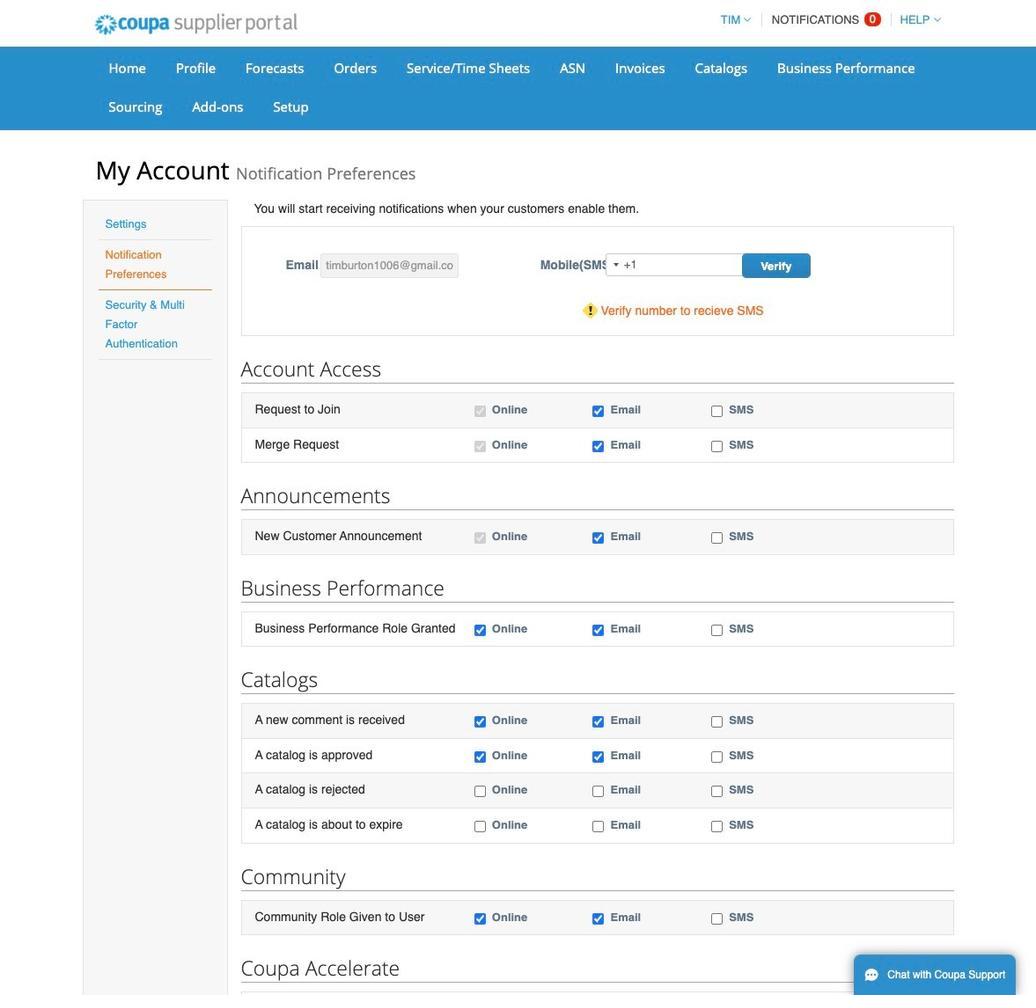 Task type: vqa. For each thing, say whether or not it's contained in the screenshot.
the 'Telephone country code' field
yes



Task type: locate. For each thing, give the bounding box(es) containing it.
navigation
[[713, 3, 941, 37]]

+1 201-555-0123 text field
[[606, 254, 758, 276]]

None checkbox
[[474, 406, 486, 417], [593, 406, 604, 417], [711, 406, 723, 417], [474, 441, 486, 452], [593, 441, 604, 452], [711, 441, 723, 452], [711, 533, 723, 544], [474, 625, 486, 636], [711, 625, 723, 636], [593, 717, 604, 728], [711, 717, 723, 728], [474, 787, 486, 798], [593, 787, 604, 798], [711, 787, 723, 798], [474, 821, 486, 833], [711, 821, 723, 833], [474, 913, 486, 925], [593, 913, 604, 925], [711, 913, 723, 925], [474, 406, 486, 417], [593, 406, 604, 417], [711, 406, 723, 417], [474, 441, 486, 452], [593, 441, 604, 452], [711, 441, 723, 452], [711, 533, 723, 544], [474, 625, 486, 636], [711, 625, 723, 636], [593, 717, 604, 728], [711, 717, 723, 728], [474, 787, 486, 798], [593, 787, 604, 798], [711, 787, 723, 798], [474, 821, 486, 833], [711, 821, 723, 833], [474, 913, 486, 925], [593, 913, 604, 925], [711, 913, 723, 925]]

Telephone country code field
[[606, 254, 624, 276]]

None checkbox
[[474, 533, 486, 544], [593, 533, 604, 544], [593, 625, 604, 636], [474, 717, 486, 728], [474, 752, 486, 763], [593, 752, 604, 763], [711, 752, 723, 763], [593, 821, 604, 833], [474, 533, 486, 544], [593, 533, 604, 544], [593, 625, 604, 636], [474, 717, 486, 728], [474, 752, 486, 763], [593, 752, 604, 763], [711, 752, 723, 763], [593, 821, 604, 833]]

None text field
[[321, 254, 459, 278]]



Task type: describe. For each thing, give the bounding box(es) containing it.
telephone country code image
[[613, 263, 619, 267]]

coupa supplier portal image
[[82, 3, 309, 47]]



